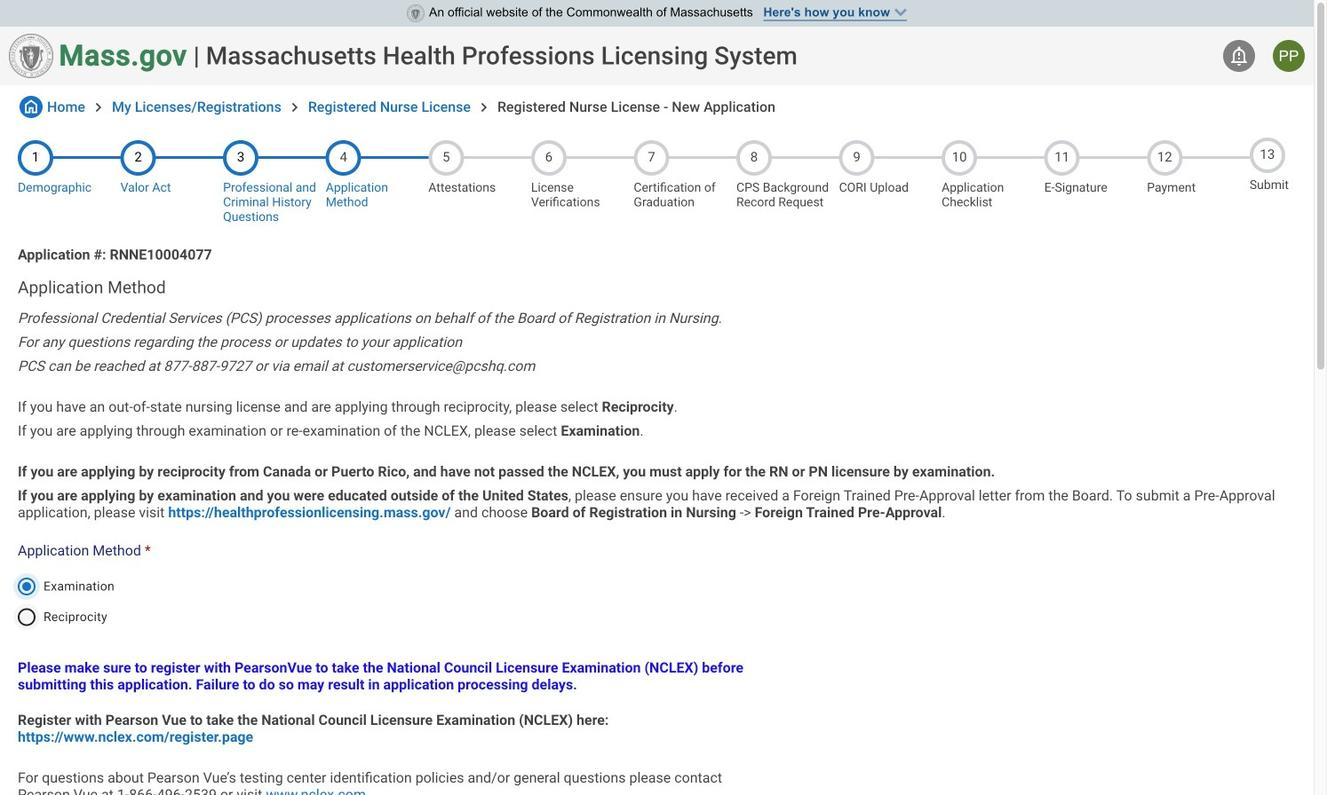 Task type: vqa. For each thing, say whether or not it's contained in the screenshot.
third ROW from the top
no



Task type: locate. For each thing, give the bounding box(es) containing it.
1 vertical spatial no color image
[[475, 98, 493, 116]]

2 horizontal spatial no color image
[[286, 98, 304, 116]]

0 vertical spatial no color image
[[1228, 45, 1250, 67]]

massachusetts state seal image
[[9, 34, 53, 78]]

massachusetts state seal image
[[407, 4, 425, 22]]

option group
[[8, 566, 396, 639]]

1 horizontal spatial no color image
[[1228, 45, 1250, 67]]

0 vertical spatial heading
[[206, 41, 798, 71]]

0 horizontal spatial no color image
[[475, 98, 493, 116]]

no color image
[[20, 96, 43, 118], [90, 98, 107, 116], [286, 98, 304, 116]]

no color image
[[1228, 45, 1250, 67], [475, 98, 493, 116]]

heading
[[206, 41, 798, 71], [18, 278, 1296, 298]]



Task type: describe. For each thing, give the bounding box(es) containing it.
0 horizontal spatial no color image
[[20, 96, 43, 118]]

1 horizontal spatial no color image
[[90, 98, 107, 116]]

1 vertical spatial heading
[[18, 278, 1296, 298]]



